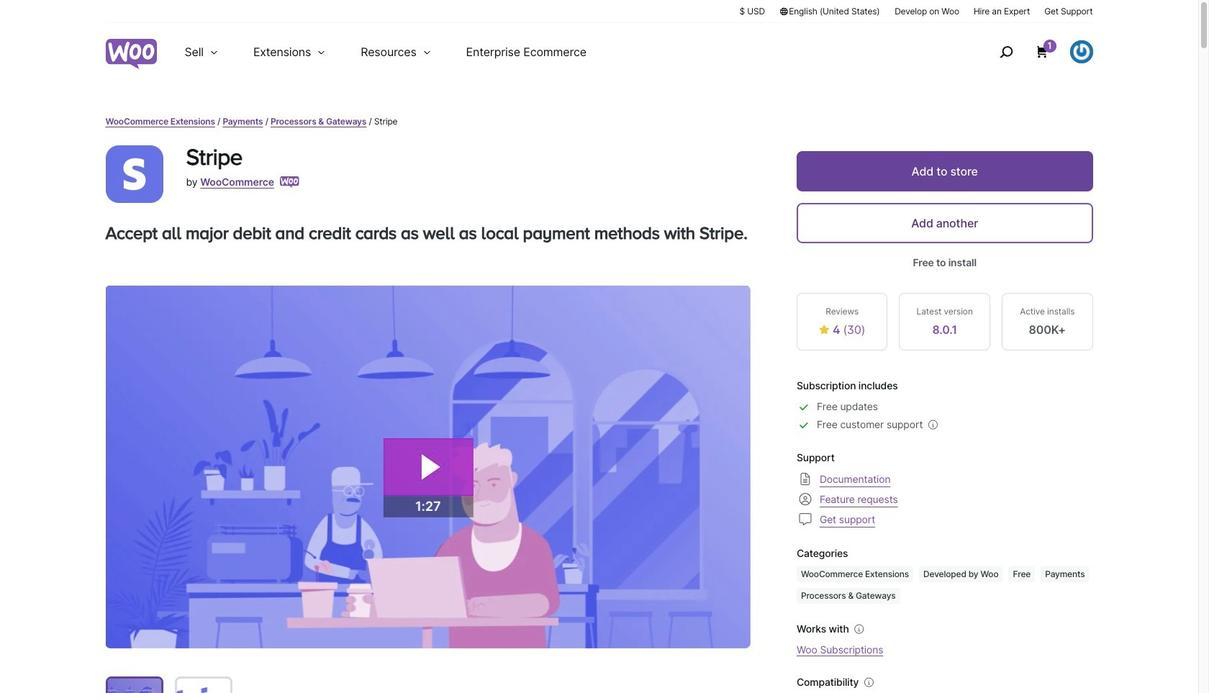 Task type: locate. For each thing, give the bounding box(es) containing it.
message image
[[797, 511, 814, 528]]

circle info image
[[852, 622, 867, 636], [862, 675, 877, 690]]

product video thumbnail image
[[108, 679, 161, 693]]

file lines image
[[797, 471, 814, 488]]

product icon image
[[105, 145, 163, 203]]

open account menu image
[[1070, 40, 1093, 63]]

breadcrumb element
[[105, 115, 1093, 128]]

1 vertical spatial circle info image
[[862, 675, 877, 690]]



Task type: vqa. For each thing, say whether or not it's contained in the screenshot.
the Gravatar image
no



Task type: describe. For each thing, give the bounding box(es) containing it.
search image
[[995, 40, 1018, 63]]

service navigation menu element
[[969, 28, 1093, 75]]

0 vertical spatial circle info image
[[852, 622, 867, 636]]

developed by woocommerce image
[[280, 176, 299, 188]]

circle user image
[[797, 491, 814, 508]]



